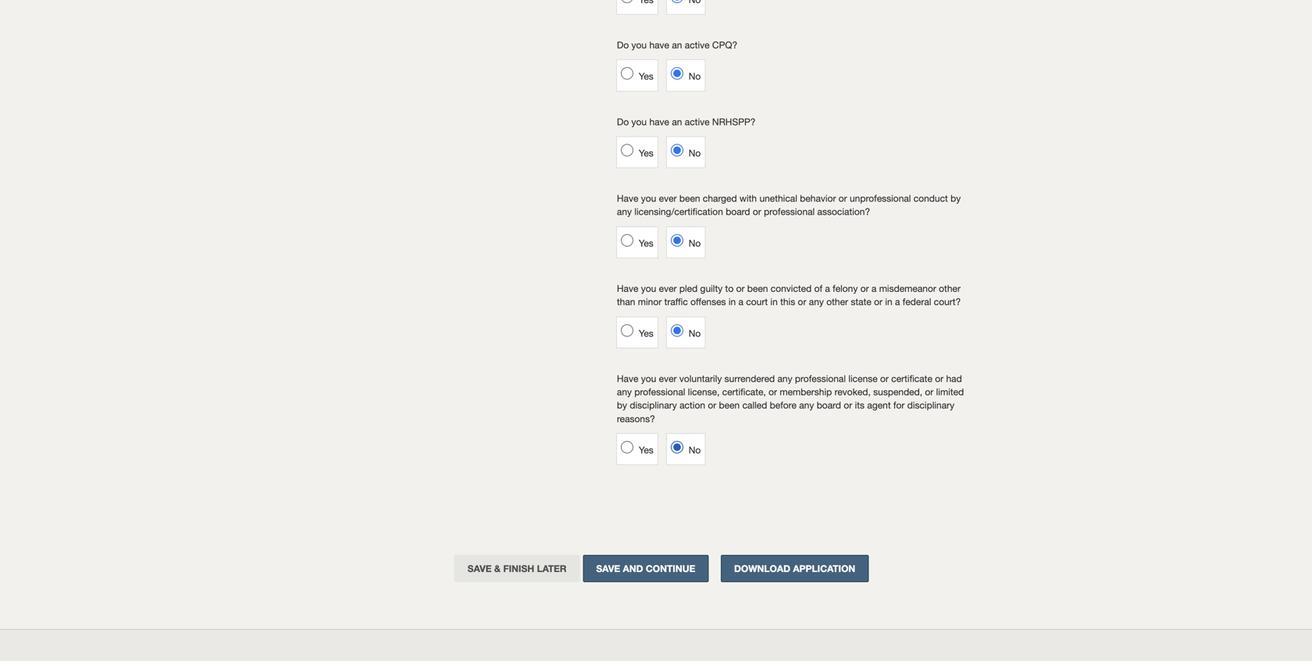Task type: describe. For each thing, give the bounding box(es) containing it.
suspended,
[[874, 387, 923, 398]]

or left had
[[936, 373, 944, 384]]

limited
[[937, 387, 964, 398]]

1 vertical spatial professional
[[795, 373, 846, 384]]

felony
[[833, 283, 858, 294]]

federal
[[903, 297, 932, 308]]

unprofessional
[[850, 193, 911, 204]]

or left limited
[[925, 387, 934, 398]]

an for nrhspp?
[[672, 116, 683, 127]]

have for have you ever pled guilty to or been convicted of a felony or a misdemeanor other than minor traffic offenses in a court in this or any other state or in a federal court?
[[617, 283, 639, 294]]

no for any
[[689, 445, 701, 456]]

3 in from the left
[[886, 297, 893, 308]]

certificate,
[[723, 387, 766, 398]]

or left its
[[844, 400, 853, 411]]

no radio for to
[[671, 324, 684, 337]]

you for have you ever pled guilty to or been convicted of a felony or a misdemeanor other than minor traffic offenses in a court in this or any other state or in a federal court?
[[641, 283, 657, 294]]

misdemeanor
[[880, 283, 937, 294]]

its
[[855, 400, 865, 411]]

had
[[947, 373, 962, 384]]

have for do you have an active nrhspp?
[[650, 116, 670, 127]]

license,
[[688, 387, 720, 398]]

by inside have you ever been charged with unethical behavior or unprofessional conduct by any licensing/certification board or professional association?
[[951, 193, 961, 204]]

nrhspp?
[[713, 116, 756, 127]]

voluntarily
[[680, 373, 722, 384]]

a right of
[[825, 283, 830, 294]]

board inside have you ever been charged with unethical behavior or unprofessional conduct by any licensing/certification board or professional association?
[[726, 206, 751, 217]]

any up membership
[[778, 373, 793, 384]]

state
[[851, 297, 872, 308]]

than
[[617, 297, 636, 308]]

have for have you ever voluntarily surrendered any professional license or certificate or had any professional license, certificate, or membership revoked, suspended, or limited by disciplinary action or been called before any board or its agent for disciplinary reasons?
[[617, 373, 639, 384]]

an for cpq?
[[672, 39, 683, 50]]

traffic
[[665, 297, 688, 308]]

have for do you have an active cpq?
[[650, 39, 670, 50]]

certificate
[[892, 373, 933, 384]]

or right to
[[737, 283, 745, 294]]

surrendered
[[725, 373, 775, 384]]

or up suspended,
[[881, 373, 889, 384]]

do you have an active nrhspp?
[[617, 116, 756, 127]]

2 disciplinary from the left
[[908, 400, 955, 411]]

yes radio for do you have an active nrhspp?
[[621, 144, 634, 157]]

you for do you have an active cpq?
[[632, 39, 647, 50]]

court?
[[934, 297, 961, 308]]

yes for do you have an active nrhspp?
[[639, 148, 654, 159]]

active for cpq?
[[685, 39, 710, 50]]

yes radio for have you ever been charged with unethical behavior or unprofessional conduct by any licensing/certification board or professional association?
[[621, 234, 634, 247]]

agent
[[868, 400, 891, 411]]

yes for have you ever pled guilty to or been convicted of a felony or a misdemeanor other than minor traffic offenses in a court in this or any other state or in a federal court?
[[639, 328, 654, 339]]

ever for voluntarily
[[659, 373, 677, 384]]

0 vertical spatial other
[[939, 283, 961, 294]]

been inside have you ever been charged with unethical behavior or unprofessional conduct by any licensing/certification board or professional association?
[[680, 193, 701, 204]]

or down license,
[[708, 400, 717, 411]]

yes for do you have an active cpq?
[[639, 71, 654, 82]]

or up state
[[861, 283, 869, 294]]

no for with
[[689, 238, 701, 249]]

or down with
[[753, 206, 762, 217]]

with
[[740, 193, 757, 204]]

ever for been
[[659, 193, 677, 204]]

1 no radio from the top
[[671, 0, 684, 3]]

to
[[726, 283, 734, 294]]

have for have you ever been charged with unethical behavior or unprofessional conduct by any licensing/certification board or professional association?
[[617, 193, 639, 204]]

yes for have you ever voluntarily surrendered any professional license or certificate or had any professional license, certificate, or membership revoked, suspended, or limited by disciplinary action or been called before any board or its agent for disciplinary reasons?
[[639, 445, 654, 456]]

board inside have you ever voluntarily surrendered any professional license or certificate or had any professional license, certificate, or membership revoked, suspended, or limited by disciplinary action or been called before any board or its agent for disciplinary reasons?
[[817, 400, 842, 411]]

do for do you have an active nrhspp?
[[617, 116, 629, 127]]

yes radio for do you have an active cpq?
[[621, 67, 634, 80]]

minor
[[638, 297, 662, 308]]

revoked,
[[835, 387, 871, 398]]

by inside have you ever voluntarily surrendered any professional license or certificate or had any professional license, certificate, or membership revoked, suspended, or limited by disciplinary action or been called before any board or its agent for disciplinary reasons?
[[617, 400, 627, 411]]



Task type: locate. For each thing, give the bounding box(es) containing it.
1 have from the top
[[617, 193, 639, 204]]

2 vertical spatial professional
[[635, 387, 686, 398]]

0 vertical spatial no radio
[[671, 234, 684, 247]]

any
[[617, 206, 632, 217], [809, 297, 824, 308], [778, 373, 793, 384], [617, 387, 632, 398], [800, 400, 814, 411]]

or up before
[[769, 387, 777, 398]]

1 horizontal spatial disciplinary
[[908, 400, 955, 411]]

2 do from the top
[[617, 116, 629, 127]]

cpq?
[[713, 39, 738, 50]]

ever for pled
[[659, 283, 677, 294]]

in down to
[[729, 297, 736, 308]]

1 an from the top
[[672, 39, 683, 50]]

or
[[839, 193, 848, 204], [753, 206, 762, 217], [737, 283, 745, 294], [861, 283, 869, 294], [798, 297, 807, 308], [874, 297, 883, 308], [881, 373, 889, 384], [936, 373, 944, 384], [769, 387, 777, 398], [925, 387, 934, 398], [708, 400, 717, 411], [844, 400, 853, 411]]

you for have you ever been charged with unethical behavior or unprofessional conduct by any licensing/certification board or professional association?
[[641, 193, 657, 204]]

have inside have you ever been charged with unethical behavior or unprofessional conduct by any licensing/certification board or professional association?
[[617, 193, 639, 204]]

1 vertical spatial no radio
[[671, 441, 684, 454]]

1 no from the top
[[689, 71, 701, 82]]

no down do you have an active nrhspp?
[[689, 148, 701, 159]]

3 no radio from the top
[[671, 144, 684, 157]]

you for do you have an active nrhspp?
[[632, 116, 647, 127]]

2 no radio from the top
[[671, 67, 684, 80]]

0 vertical spatial yes radio
[[621, 144, 634, 157]]

2 yes radio from the top
[[621, 324, 634, 337]]

Yes radio
[[621, 0, 634, 3], [621, 67, 634, 80], [621, 234, 634, 247], [621, 441, 634, 454]]

professional inside have you ever been charged with unethical behavior or unprofessional conduct by any licensing/certification board or professional association?
[[764, 206, 815, 217]]

0 vertical spatial an
[[672, 39, 683, 50]]

2 have from the top
[[617, 283, 639, 294]]

1 vertical spatial other
[[827, 297, 849, 308]]

been up licensing/certification
[[680, 193, 701, 204]]

charged
[[703, 193, 737, 204]]

0 vertical spatial been
[[680, 193, 701, 204]]

you inside have you ever voluntarily surrendered any professional license or certificate or had any professional license, certificate, or membership revoked, suspended, or limited by disciplinary action or been called before any board or its agent for disciplinary reasons?
[[641, 373, 657, 384]]

4 yes radio from the top
[[621, 441, 634, 454]]

membership
[[780, 387, 832, 398]]

1 vertical spatial have
[[617, 283, 639, 294]]

no down do you have an active cpq?
[[689, 71, 701, 82]]

0 horizontal spatial disciplinary
[[630, 400, 677, 411]]

you for have you ever voluntarily surrendered any professional license or certificate or had any professional license, certificate, or membership revoked, suspended, or limited by disciplinary action or been called before any board or its agent for disciplinary reasons?
[[641, 373, 657, 384]]

have up licensing/certification
[[617, 193, 639, 204]]

yes down do you have an active cpq?
[[639, 71, 654, 82]]

3 no from the top
[[689, 238, 701, 249]]

3 yes radio from the top
[[621, 234, 634, 247]]

3 ever from the top
[[659, 373, 677, 384]]

a down misdemeanor
[[895, 297, 901, 308]]

license
[[849, 373, 878, 384]]

yes radio down do you have an active nrhspp?
[[621, 144, 634, 157]]

any up reasons?
[[617, 387, 632, 398]]

0 horizontal spatial other
[[827, 297, 849, 308]]

2 no radio from the top
[[671, 441, 684, 454]]

you
[[632, 39, 647, 50], [632, 116, 647, 127], [641, 193, 657, 204], [641, 283, 657, 294], [641, 373, 657, 384]]

0 vertical spatial active
[[685, 39, 710, 50]]

3 have from the top
[[617, 373, 639, 384]]

0 vertical spatial do
[[617, 39, 629, 50]]

board down with
[[726, 206, 751, 217]]

2 yes radio from the top
[[621, 67, 634, 80]]

active left the nrhspp?
[[685, 116, 710, 127]]

licensing/certification
[[635, 206, 723, 217]]

0 vertical spatial ever
[[659, 193, 677, 204]]

1 yes radio from the top
[[621, 144, 634, 157]]

board
[[726, 206, 751, 217], [817, 400, 842, 411]]

no radio for cpq?
[[671, 67, 684, 80]]

any left licensing/certification
[[617, 206, 632, 217]]

a right felony at the right top of page
[[872, 283, 877, 294]]

2 horizontal spatial in
[[886, 297, 893, 308]]

1 in from the left
[[729, 297, 736, 308]]

disciplinary up reasons?
[[630, 400, 677, 411]]

2 ever from the top
[[659, 283, 677, 294]]

Yes radio
[[621, 144, 634, 157], [621, 324, 634, 337]]

1 horizontal spatial other
[[939, 283, 961, 294]]

2 no from the top
[[689, 148, 701, 159]]

offenses
[[691, 297, 726, 308]]

1 vertical spatial an
[[672, 116, 683, 127]]

active left cpq?
[[685, 39, 710, 50]]

ever inside have you ever voluntarily surrendered any professional license or certificate or had any professional license, certificate, or membership revoked, suspended, or limited by disciplinary action or been called before any board or its agent for disciplinary reasons?
[[659, 373, 677, 384]]

yes down licensing/certification
[[639, 238, 654, 249]]

called
[[743, 400, 768, 411]]

have
[[650, 39, 670, 50], [650, 116, 670, 127]]

no radio down traffic
[[671, 324, 684, 337]]

association?
[[818, 206, 871, 217]]

2 an from the top
[[672, 116, 683, 127]]

0 horizontal spatial by
[[617, 400, 627, 411]]

in left this
[[771, 297, 778, 308]]

by
[[951, 193, 961, 204], [617, 400, 627, 411]]

1 no radio from the top
[[671, 234, 684, 247]]

board down membership
[[817, 400, 842, 411]]

1 horizontal spatial in
[[771, 297, 778, 308]]

have inside have you ever voluntarily surrendered any professional license or certificate or had any professional license, certificate, or membership revoked, suspended, or limited by disciplinary action or been called before any board or its agent for disciplinary reasons?
[[617, 373, 639, 384]]

this
[[781, 297, 796, 308]]

an
[[672, 39, 683, 50], [672, 116, 683, 127]]

1 vertical spatial by
[[617, 400, 627, 411]]

1 vertical spatial board
[[817, 400, 842, 411]]

do you have an active cpq?
[[617, 39, 738, 50]]

0 vertical spatial have
[[617, 193, 639, 204]]

have inside have you ever pled guilty to or been convicted of a felony or a misdemeanor other than minor traffic offenses in a court in this or any other state or in a federal court?
[[617, 283, 639, 294]]

No radio
[[671, 0, 684, 3], [671, 67, 684, 80], [671, 144, 684, 157], [671, 324, 684, 337]]

1 yes from the top
[[639, 71, 654, 82]]

1 do from the top
[[617, 39, 629, 50]]

court
[[746, 297, 768, 308]]

0 vertical spatial have
[[650, 39, 670, 50]]

by right conduct
[[951, 193, 961, 204]]

no radio down do you have an active nrhspp?
[[671, 144, 684, 157]]

2 in from the left
[[771, 297, 778, 308]]

1 vertical spatial ever
[[659, 283, 677, 294]]

0 vertical spatial professional
[[764, 206, 815, 217]]

have you ever been charged with unethical behavior or unprofessional conduct by any licensing/certification board or professional association?
[[617, 193, 961, 217]]

0 horizontal spatial board
[[726, 206, 751, 217]]

in down misdemeanor
[[886, 297, 893, 308]]

you inside have you ever been charged with unethical behavior or unprofessional conduct by any licensing/certification board or professional association?
[[641, 193, 657, 204]]

or up association?
[[839, 193, 848, 204]]

in
[[729, 297, 736, 308], [771, 297, 778, 308], [886, 297, 893, 308]]

yes radio down than
[[621, 324, 634, 337]]

0 horizontal spatial in
[[729, 297, 736, 308]]

professional
[[764, 206, 815, 217], [795, 373, 846, 384], [635, 387, 686, 398]]

any down of
[[809, 297, 824, 308]]

professional up membership
[[795, 373, 846, 384]]

you inside have you ever pled guilty to or been convicted of a felony or a misdemeanor other than minor traffic offenses in a court in this or any other state or in a federal court?
[[641, 283, 657, 294]]

do for do you have an active cpq?
[[617, 39, 629, 50]]

a
[[825, 283, 830, 294], [872, 283, 877, 294], [739, 297, 744, 308], [895, 297, 901, 308]]

have you ever pled guilty to or been convicted of a felony or a misdemeanor other than minor traffic offenses in a court in this or any other state or in a federal court?
[[617, 283, 961, 308]]

no radio down licensing/certification
[[671, 234, 684, 247]]

conduct
[[914, 193, 948, 204]]

yes radio down do you have an active cpq?
[[621, 67, 634, 80]]

of
[[815, 283, 823, 294]]

2 have from the top
[[650, 116, 670, 127]]

for
[[894, 400, 905, 411]]

download  application link
[[721, 556, 869, 583]]

any down membership
[[800, 400, 814, 411]]

pled
[[680, 283, 698, 294]]

0 horizontal spatial been
[[680, 193, 701, 204]]

disciplinary
[[630, 400, 677, 411], [908, 400, 955, 411]]

1 ever from the top
[[659, 193, 677, 204]]

5 no from the top
[[689, 445, 701, 456]]

been inside have you ever voluntarily surrendered any professional license or certificate or had any professional license, certificate, or membership revoked, suspended, or limited by disciplinary action or been called before any board or its agent for disciplinary reasons?
[[719, 400, 740, 411]]

by up reasons?
[[617, 400, 627, 411]]

do
[[617, 39, 629, 50], [617, 116, 629, 127]]

1 horizontal spatial by
[[951, 193, 961, 204]]

been down certificate, at the right bottom of the page
[[719, 400, 740, 411]]

yes radio down reasons?
[[621, 441, 634, 454]]

3 yes from the top
[[639, 238, 654, 249]]

no down action at the bottom of the page
[[689, 445, 701, 456]]

download
[[734, 564, 791, 575]]

ever up licensing/certification
[[659, 193, 677, 204]]

have you ever voluntarily surrendered any professional license or certificate or had any professional license, certificate, or membership revoked, suspended, or limited by disciplinary action or been called before any board or its agent for disciplinary reasons?
[[617, 373, 964, 425]]

yes radio up than
[[621, 234, 634, 247]]

None button
[[455, 556, 580, 583], [583, 556, 709, 583], [455, 556, 580, 583], [583, 556, 709, 583]]

professional down unethical
[[764, 206, 815, 217]]

a left the court
[[739, 297, 744, 308]]

1 horizontal spatial been
[[719, 400, 740, 411]]

have left the nrhspp?
[[650, 116, 670, 127]]

or right state
[[874, 297, 883, 308]]

4 no from the top
[[689, 328, 701, 339]]

ever
[[659, 193, 677, 204], [659, 283, 677, 294], [659, 373, 677, 384]]

an left the nrhspp?
[[672, 116, 683, 127]]

other up the court?
[[939, 283, 961, 294]]

been inside have you ever pled guilty to or been convicted of a felony or a misdemeanor other than minor traffic offenses in a court in this or any other state or in a federal court?
[[748, 283, 768, 294]]

no down 'offenses' at top right
[[689, 328, 701, 339]]

any inside have you ever been charged with unethical behavior or unprofessional conduct by any licensing/certification board or professional association?
[[617, 206, 632, 217]]

yes radio for have you ever pled guilty to or been convicted of a felony or a misdemeanor other than minor traffic offenses in a court in this or any other state or in a federal court?
[[621, 324, 634, 337]]

any inside have you ever pled guilty to or been convicted of a felony or a misdemeanor other than minor traffic offenses in a court in this or any other state or in a federal court?
[[809, 297, 824, 308]]

other down felony at the right top of page
[[827, 297, 849, 308]]

application
[[793, 564, 856, 575]]

or right this
[[798, 297, 807, 308]]

been up the court
[[748, 283, 768, 294]]

active
[[685, 39, 710, 50], [685, 116, 710, 127]]

1 active from the top
[[685, 39, 710, 50]]

guilty
[[701, 283, 723, 294]]

1 vertical spatial do
[[617, 116, 629, 127]]

ever left the voluntarily
[[659, 373, 677, 384]]

been
[[680, 193, 701, 204], [748, 283, 768, 294], [719, 400, 740, 411]]

1 horizontal spatial board
[[817, 400, 842, 411]]

yes radio for have you ever voluntarily surrendered any professional license or certificate or had any professional license, certificate, or membership revoked, suspended, or limited by disciplinary action or been called before any board or its agent for disciplinary reasons?
[[621, 441, 634, 454]]

no for to
[[689, 328, 701, 339]]

other
[[939, 283, 961, 294], [827, 297, 849, 308]]

1 yes radio from the top
[[621, 0, 634, 3]]

2 yes from the top
[[639, 148, 654, 159]]

1 disciplinary from the left
[[630, 400, 677, 411]]

yes down do you have an active nrhspp?
[[639, 148, 654, 159]]

no radio down action at the bottom of the page
[[671, 441, 684, 454]]

no
[[689, 71, 701, 82], [689, 148, 701, 159], [689, 238, 701, 249], [689, 328, 701, 339], [689, 445, 701, 456]]

1 vertical spatial been
[[748, 283, 768, 294]]

2 vertical spatial have
[[617, 373, 639, 384]]

2 active from the top
[[685, 116, 710, 127]]

professional up action at the bottom of the page
[[635, 387, 686, 398]]

no down licensing/certification
[[689, 238, 701, 249]]

unethical
[[760, 193, 798, 204]]

4 yes from the top
[[639, 328, 654, 339]]

behavior
[[800, 193, 836, 204]]

No radio
[[671, 234, 684, 247], [671, 441, 684, 454]]

0 vertical spatial board
[[726, 206, 751, 217]]

2 horizontal spatial been
[[748, 283, 768, 294]]

no radio down do you have an active cpq?
[[671, 67, 684, 80]]

no radio up do you have an active cpq?
[[671, 0, 684, 3]]

yes for have you ever been charged with unethical behavior or unprofessional conduct by any licensing/certification board or professional association?
[[639, 238, 654, 249]]

disciplinary down limited
[[908, 400, 955, 411]]

ever up traffic
[[659, 283, 677, 294]]

yes down minor
[[639, 328, 654, 339]]

no for nrhspp?
[[689, 148, 701, 159]]

no radio for nrhspp?
[[671, 144, 684, 157]]

an left cpq?
[[672, 39, 683, 50]]

convicted
[[771, 283, 812, 294]]

action
[[680, 400, 706, 411]]

yes down reasons?
[[639, 445, 654, 456]]

have up reasons?
[[617, 373, 639, 384]]

no radio for licensing/certification
[[671, 234, 684, 247]]

5 yes from the top
[[639, 445, 654, 456]]

have up than
[[617, 283, 639, 294]]

2 vertical spatial been
[[719, 400, 740, 411]]

before
[[770, 400, 797, 411]]

ever inside have you ever pled guilty to or been convicted of a felony or a misdemeanor other than minor traffic offenses in a court in this or any other state or in a federal court?
[[659, 283, 677, 294]]

4 no radio from the top
[[671, 324, 684, 337]]

active for nrhspp?
[[685, 116, 710, 127]]

1 vertical spatial yes radio
[[621, 324, 634, 337]]

have
[[617, 193, 639, 204], [617, 283, 639, 294], [617, 373, 639, 384]]

reasons?
[[617, 414, 655, 425]]

no for cpq?
[[689, 71, 701, 82]]

yes
[[639, 71, 654, 82], [639, 148, 654, 159], [639, 238, 654, 249], [639, 328, 654, 339], [639, 445, 654, 456]]

2 vertical spatial ever
[[659, 373, 677, 384]]

1 vertical spatial active
[[685, 116, 710, 127]]

yes radio up do you have an active cpq?
[[621, 0, 634, 3]]

0 vertical spatial by
[[951, 193, 961, 204]]

ever inside have you ever been charged with unethical behavior or unprofessional conduct by any licensing/certification board or professional association?
[[659, 193, 677, 204]]

have left cpq?
[[650, 39, 670, 50]]

1 have from the top
[[650, 39, 670, 50]]

no radio for professional
[[671, 441, 684, 454]]

1 vertical spatial have
[[650, 116, 670, 127]]

download  application
[[734, 564, 856, 575]]



Task type: vqa. For each thing, say whether or not it's contained in the screenshot.
right the desk
no



